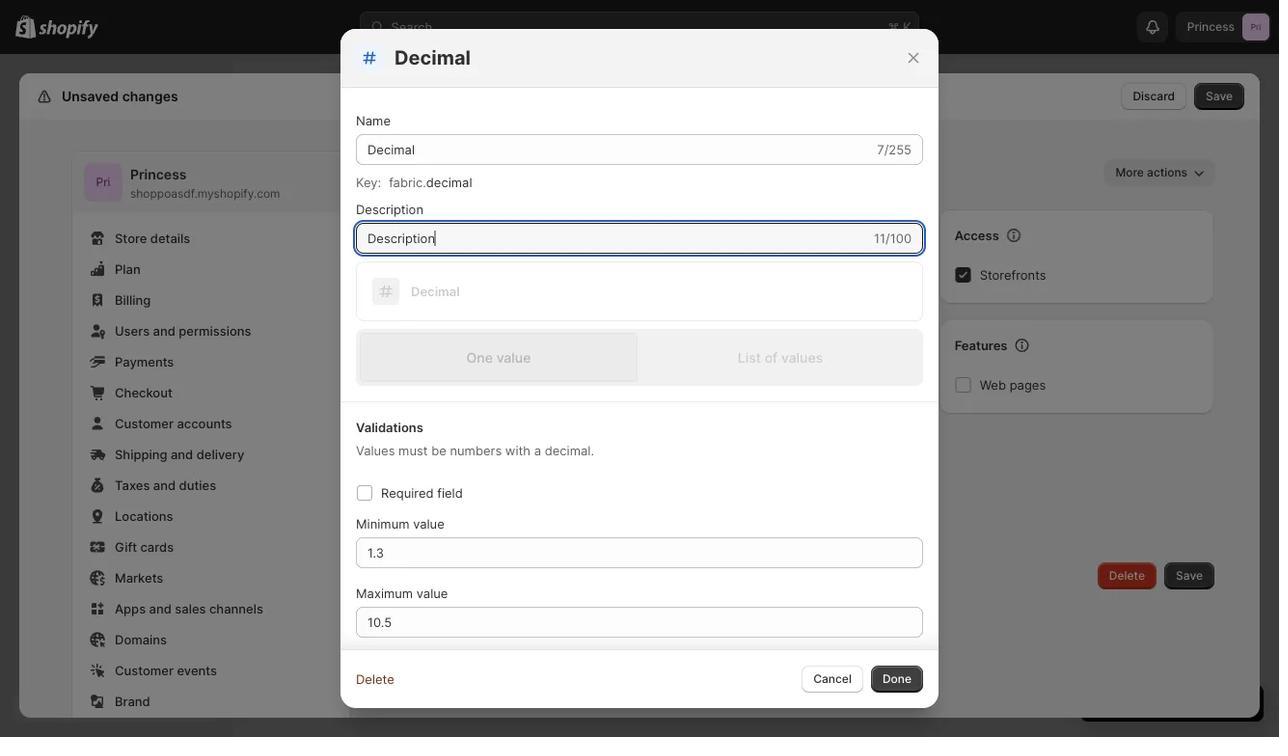 Task type: locate. For each thing, give the bounding box(es) containing it.
search
[[391, 19, 433, 34]]

1 horizontal spatial save
[[1206, 89, 1233, 103]]

decimal up with
[[485, 401, 534, 415]]

delete
[[1110, 569, 1146, 583], [356, 672, 395, 687]]

metaobjects link
[[813, 626, 892, 642]]

and
[[153, 323, 176, 338], [171, 447, 193, 462], [153, 478, 176, 493], [149, 601, 172, 616]]

maximum
[[356, 586, 413, 601]]

fabric.
[[389, 175, 426, 190]]

key:
[[356, 175, 381, 190]]

shop settings menu element
[[72, 152, 350, 737]]

decimal
[[395, 46, 471, 69], [485, 401, 534, 415]]

save button
[[1195, 83, 1245, 110], [1165, 563, 1215, 590]]

customer down checkout
[[115, 416, 174, 431]]

discard
[[1133, 89, 1176, 103]]

a
[[534, 443, 541, 458]]

1 vertical spatial name
[[389, 227, 424, 242]]

0 vertical spatial value
[[413, 516, 445, 531]]

customer events
[[115, 663, 217, 678]]

and right apps
[[149, 601, 172, 616]]

0 horizontal spatial save
[[1177, 569, 1203, 583]]

0 horizontal spatial delete
[[356, 672, 395, 687]]

k
[[903, 19, 912, 34]]

locations link
[[84, 503, 339, 530]]

0 horizontal spatial delete button
[[345, 666, 406, 693]]

1 horizontal spatial decimal
[[485, 401, 534, 415]]

pages
[[1010, 377, 1046, 392]]

delete inside settings dialog
[[1110, 569, 1146, 583]]

markets
[[115, 570, 163, 585]]

shoppoasdf.myshopify.com
[[130, 187, 280, 201]]

delete button
[[1098, 563, 1157, 590], [345, 666, 406, 693]]

delete for the topmost "delete" button
[[1110, 569, 1146, 583]]

0 vertical spatial customer
[[115, 416, 174, 431]]

events
[[177, 663, 217, 678]]

save
[[1206, 89, 1233, 103], [1177, 569, 1203, 583]]

name up key:
[[356, 113, 391, 128]]

web
[[980, 377, 1007, 392]]

1 vertical spatial save
[[1177, 569, 1203, 583]]

type:
[[389, 300, 422, 315]]

required field
[[381, 485, 463, 500]]

value right maximum
[[417, 586, 448, 601]]

1 vertical spatial delete
[[356, 672, 395, 687]]

name
[[356, 113, 391, 128], [389, 227, 424, 242]]

1 vertical spatial save button
[[1165, 563, 1215, 590]]

value down 'required field'
[[413, 516, 445, 531]]

decimal inside dialog
[[395, 46, 471, 69]]

2 customer from the top
[[115, 663, 174, 678]]

settings dialog
[[19, 73, 1260, 737]]

1 vertical spatial value
[[417, 586, 448, 601]]

0 vertical spatial save
[[1206, 89, 1233, 103]]

1 vertical spatial customer
[[115, 663, 174, 678]]

delete inside decimal dialog
[[356, 672, 395, 687]]

decimal
[[426, 175, 472, 190]]

domains link
[[84, 626, 339, 653]]

0 vertical spatial decimal
[[395, 46, 471, 69]]

learn
[[696, 626, 732, 642]]

1 horizontal spatial delete button
[[1098, 563, 1157, 590]]

0 vertical spatial name
[[356, 113, 391, 128]]

and for shipping
[[171, 447, 193, 462]]

and right taxes
[[153, 478, 176, 493]]

description
[[356, 202, 424, 217]]

web pages
[[980, 377, 1046, 392]]

must
[[399, 443, 428, 458]]

name down the description
[[389, 227, 424, 242]]

1 vertical spatial delete button
[[345, 666, 406, 693]]

0 horizontal spatial decimal
[[395, 46, 471, 69]]

storefronts
[[980, 267, 1047, 282]]

1 horizontal spatial delete
[[1110, 569, 1146, 583]]

1 vertical spatial decimal
[[485, 401, 534, 415]]

accounts
[[177, 416, 232, 431]]

plan link
[[84, 256, 339, 283]]

and down customer accounts
[[171, 447, 193, 462]]

None text field
[[356, 607, 924, 638]]

and right users
[[153, 323, 176, 338]]

unsaved changes
[[62, 88, 178, 105]]

decimal down search
[[395, 46, 471, 69]]

plan
[[115, 262, 141, 277]]

0 vertical spatial delete
[[1110, 569, 1146, 583]]

customer accounts
[[115, 416, 232, 431]]

shipping and delivery link
[[84, 441, 339, 468]]

features
[[955, 338, 1008, 353]]

channels
[[209, 601, 263, 616]]

customer
[[115, 416, 174, 431], [115, 663, 174, 678]]

customer down domains
[[115, 663, 174, 678]]

and for apps
[[149, 601, 172, 616]]

None text field
[[356, 538, 924, 568]]

value
[[413, 516, 445, 531], [417, 586, 448, 601]]

1 customer from the top
[[115, 416, 174, 431]]

name inside settings dialog
[[389, 227, 424, 242]]

and inside 'link'
[[149, 601, 172, 616]]

save for topmost save 'button'
[[1206, 89, 1233, 103]]



Task type: describe. For each thing, give the bounding box(es) containing it.
cancel
[[814, 672, 852, 686]]

store details link
[[84, 225, 339, 252]]

billing link
[[84, 287, 339, 314]]

details
[[150, 231, 190, 246]]

brand
[[115, 694, 150, 709]]

store
[[115, 231, 147, 246]]

none text field inside decimal dialog
[[356, 607, 924, 638]]

users
[[115, 323, 150, 338]]

field
[[437, 485, 463, 500]]

unsaved
[[62, 88, 119, 105]]

store details
[[115, 231, 190, 246]]

shipping and delivery
[[115, 447, 244, 462]]

validations values must be numbers with a decimal.
[[356, 420, 594, 458]]

locations
[[115, 509, 173, 524]]

permissions
[[179, 323, 251, 338]]

users and permissions link
[[84, 318, 339, 345]]

apps
[[115, 601, 146, 616]]

done button
[[871, 666, 924, 693]]

shipping
[[115, 447, 167, 462]]

settings
[[58, 88, 113, 105]]

about
[[772, 626, 809, 642]]

cards
[[140, 539, 174, 554]]

type: fabric
[[389, 300, 463, 315]]

pri button
[[84, 163, 123, 202]]

users and permissions
[[115, 323, 251, 338]]

customer accounts link
[[84, 410, 339, 437]]

delete for the left "delete" button
[[356, 672, 395, 687]]

minimum
[[356, 516, 410, 531]]

maximum value
[[356, 586, 448, 601]]

sales
[[175, 601, 206, 616]]

gift
[[115, 539, 137, 554]]

gift cards
[[115, 539, 174, 554]]

customer for customer accounts
[[115, 416, 174, 431]]

value for minimum value
[[413, 516, 445, 531]]

domains
[[115, 632, 167, 647]]

payments link
[[84, 348, 339, 375]]

payments
[[115, 354, 174, 369]]

cancel button
[[802, 666, 864, 693]]

apps and sales channels link
[[84, 595, 339, 622]]

Description text field
[[356, 223, 871, 254]]

done
[[883, 672, 912, 686]]

billing
[[115, 292, 151, 307]]

be
[[432, 443, 447, 458]]

brand link
[[84, 688, 339, 715]]

and for users
[[153, 323, 176, 338]]

⌘ k
[[888, 19, 912, 34]]

delivery
[[197, 447, 244, 462]]

learn more about metaobjects
[[696, 626, 892, 642]]

more
[[736, 626, 769, 642]]

taxes and duties
[[115, 478, 216, 493]]

Name text field
[[356, 134, 874, 165]]

save for the bottom save 'button'
[[1177, 569, 1203, 583]]

validations
[[356, 420, 424, 435]]

value for maximum value
[[417, 586, 448, 601]]

apps and sales channels
[[115, 601, 263, 616]]

shopify image
[[39, 20, 99, 39]]

0 vertical spatial delete button
[[1098, 563, 1157, 590]]

taxes
[[115, 478, 150, 493]]

fields
[[389, 366, 425, 381]]

0 vertical spatial save button
[[1195, 83, 1245, 110]]

customer for customer events
[[115, 663, 174, 678]]

decimal inside button
[[485, 401, 534, 415]]

minimum value
[[356, 516, 445, 531]]

princess image
[[84, 163, 123, 202]]

metaobjects
[[813, 626, 892, 642]]

key: fabric. decimal
[[356, 175, 472, 190]]

decimal.
[[545, 443, 594, 458]]

gift cards link
[[84, 534, 339, 561]]

fabric
[[404, 161, 463, 184]]

duties
[[179, 478, 216, 493]]

decimal dialog
[[0, 29, 1280, 737]]

access
[[955, 228, 1000, 243]]

and for taxes
[[153, 478, 176, 493]]

taxes and duties link
[[84, 472, 339, 499]]

markets link
[[84, 565, 339, 592]]

decimal button
[[373, 391, 924, 449]]

changes
[[122, 88, 178, 105]]

values
[[356, 443, 395, 458]]

numbers
[[450, 443, 502, 458]]

checkout
[[115, 385, 173, 400]]

princess shoppoasdf.myshopify.com
[[130, 166, 280, 201]]

checkout link
[[84, 379, 339, 406]]

required
[[381, 485, 434, 500]]

⌘
[[888, 19, 900, 34]]

customer events link
[[84, 657, 339, 684]]

name inside decimal dialog
[[356, 113, 391, 128]]

fabric
[[429, 300, 463, 315]]

with
[[506, 443, 531, 458]]

discard button
[[1122, 83, 1187, 110]]



Task type: vqa. For each thing, say whether or not it's contained in the screenshot.
Add sharing details's Add
no



